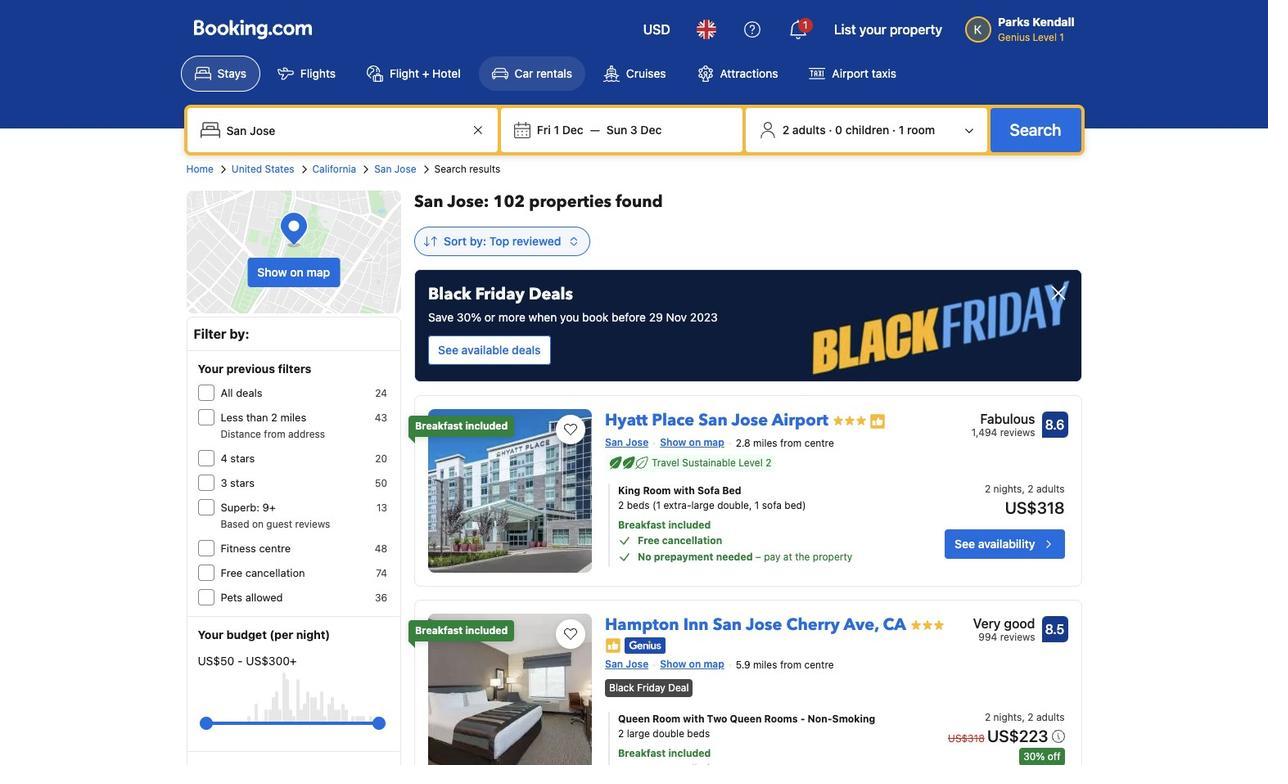 Task type: vqa. For each thing, say whether or not it's contained in the screenshot.
"Superb: 9+"
yes



Task type: describe. For each thing, give the bounding box(es) containing it.
show on map for hampton
[[660, 659, 725, 671]]

cruises link
[[590, 56, 680, 92]]

san inside search results updated. san jose: 102 properties found. "element"
[[414, 191, 443, 213]]

1 vertical spatial free cancellation
[[221, 567, 305, 580]]

more
[[499, 310, 526, 324]]

2 beds (1 extra-large double, 1 sofa bed) breakfast included
[[618, 499, 806, 531]]

sun 3 dec button
[[600, 115, 669, 145]]

children
[[846, 123, 889, 137]]

distance
[[221, 428, 261, 441]]

jose up 5.9
[[746, 614, 782, 636]]

friday for deals
[[475, 283, 525, 305]]

black friday deal
[[609, 682, 689, 695]]

search for search
[[1010, 120, 1062, 139]]

1 left list
[[803, 19, 808, 31]]

found
[[616, 191, 663, 213]]

flight
[[390, 66, 419, 80]]

black for deals
[[428, 283, 471, 305]]

place
[[652, 409, 695, 432]]

filters
[[278, 362, 311, 376]]

queen room with two queen rooms - non-smoking link
[[618, 713, 895, 728]]

sun
[[607, 123, 627, 137]]

Where are you going? field
[[220, 115, 468, 145]]

nights for 2 nights , 2 adults
[[994, 712, 1022, 724]]

see for see availability
[[955, 537, 975, 551]]

included inside 2 large double beds breakfast included
[[669, 748, 711, 760]]

3 stars
[[221, 477, 255, 490]]

beds inside 2 large double beds breakfast included
[[687, 728, 710, 741]]

jose left search results
[[395, 163, 416, 175]]

1 left room
[[899, 123, 904, 137]]

car rentals link
[[478, 56, 586, 92]]

rooms
[[764, 714, 798, 726]]

hotel
[[432, 66, 461, 80]]

0 vertical spatial airport
[[832, 66, 869, 80]]

when
[[529, 310, 557, 324]]

sustainable
[[682, 457, 736, 469]]

queen room with two queen rooms - non-smoking
[[618, 714, 876, 726]]

0 horizontal spatial deals
[[236, 387, 262, 400]]

less
[[221, 411, 243, 424]]

your previous filters
[[198, 362, 311, 376]]

very good 994 reviews
[[973, 617, 1035, 644]]

san down the hyatt
[[605, 436, 623, 449]]

stars for 4 stars
[[230, 452, 255, 465]]

breakfast included for hampton inn san jose cherry ave, ca
[[415, 625, 508, 637]]

2 nights , 2 adults
[[985, 712, 1065, 724]]

48
[[375, 543, 387, 555]]

usd button
[[634, 10, 680, 49]]

deals inside "button"
[[512, 343, 541, 357]]

night)
[[296, 628, 330, 642]]

list your property link
[[824, 10, 952, 49]]

see for see available deals
[[438, 343, 459, 357]]

2023
[[690, 310, 718, 324]]

13
[[377, 502, 387, 514]]

sofa
[[762, 499, 782, 512]]

no prepayment needed – pay at the property
[[638, 551, 853, 563]]

bed)
[[785, 499, 806, 512]]

search for search results
[[434, 163, 467, 175]]

hyatt place san jose airport image
[[428, 409, 592, 573]]

your budget (per night)
[[198, 628, 330, 642]]

your for your budget (per night)
[[198, 628, 224, 642]]

sort by: top reviewed
[[444, 234, 561, 248]]

0 horizontal spatial free
[[221, 567, 243, 580]]

29
[[649, 310, 663, 324]]

flights
[[300, 66, 336, 80]]

, for 2 nights , 2 adults
[[1022, 712, 1025, 724]]

very good element
[[973, 614, 1035, 634]]

flight + hotel link
[[353, 56, 475, 92]]

43
[[375, 412, 387, 424]]

your for your previous filters
[[198, 362, 224, 376]]

- inside "link"
[[801, 714, 805, 726]]

with for 2 nights , 2 adults us$318
[[674, 485, 695, 497]]

by: for sort
[[470, 234, 486, 248]]

parks kendall genius level 1
[[998, 15, 1075, 43]]

1,494
[[972, 427, 998, 439]]

prepayment
[[654, 551, 714, 563]]

0 vertical spatial property
[[890, 22, 943, 37]]

0 horizontal spatial cancellation
[[246, 567, 305, 580]]

jose up black friday deal
[[626, 659, 649, 671]]

0 vertical spatial cancellation
[[662, 535, 722, 547]]

large inside '2 beds (1 extra-large double, 1 sofa bed) breakfast included'
[[692, 499, 715, 512]]

filter by:
[[194, 327, 249, 341]]

book
[[582, 310, 609, 324]]

black friday deals save 30% or more when you book before 29 nov 2023
[[428, 283, 718, 324]]

stars for 3 stars
[[230, 477, 255, 490]]

jose up 2.8
[[732, 409, 768, 432]]

–
[[756, 551, 761, 563]]

availability
[[978, 537, 1035, 551]]

based on guest reviews
[[221, 518, 330, 531]]

off
[[1048, 751, 1061, 764]]

8.5
[[1045, 622, 1065, 637]]

+
[[422, 66, 429, 80]]

parks
[[998, 15, 1030, 29]]

home link
[[186, 162, 214, 177]]

travel sustainable level 2
[[652, 457, 772, 469]]

hyatt
[[605, 409, 648, 432]]

fabulous
[[980, 412, 1035, 427]]

very
[[973, 617, 1001, 631]]

attractions
[[720, 66, 778, 80]]

fri 1 dec — sun 3 dec
[[537, 123, 662, 137]]

reviews for based
[[295, 518, 330, 531]]

hyatt place san jose airport
[[605, 409, 829, 432]]

level inside parks kendall genius level 1
[[1033, 31, 1057, 43]]

24
[[375, 387, 387, 400]]

airport taxis
[[832, 66, 897, 80]]

kendall
[[1033, 15, 1075, 29]]

filter
[[194, 327, 227, 341]]

united states link
[[232, 162, 294, 177]]

0 horizontal spatial 3
[[221, 477, 227, 490]]

room for 2 nights , 2 adults us$318
[[643, 485, 671, 497]]

show on map for hyatt
[[660, 436, 725, 449]]

1 dec from the left
[[562, 123, 584, 137]]

8.6
[[1045, 418, 1065, 432]]

included inside '2 beds (1 extra-large double, 1 sofa bed) breakfast included'
[[669, 519, 711, 531]]

0 horizontal spatial -
[[238, 654, 243, 668]]

before
[[612, 310, 646, 324]]

2 · from the left
[[892, 123, 896, 137]]

home
[[186, 163, 214, 175]]

20
[[375, 453, 387, 465]]

map inside button
[[307, 265, 330, 279]]

based
[[221, 518, 249, 531]]

fitness
[[221, 542, 256, 555]]

no
[[638, 551, 652, 563]]

2.8
[[736, 437, 751, 449]]

1 inside parks kendall genius level 1
[[1060, 31, 1064, 43]]

1 vertical spatial level
[[739, 457, 763, 469]]

the
[[795, 551, 810, 563]]

2 adults · 0 children · 1 room button
[[752, 115, 981, 146]]

hampton inn san jose cherry ave, ca link
[[605, 608, 906, 636]]

2 inside dropdown button
[[783, 123, 790, 137]]

fabulous element
[[972, 409, 1035, 429]]

bed
[[722, 485, 742, 497]]

than
[[246, 411, 268, 424]]

miles for hampton
[[753, 659, 778, 672]]

distance from address
[[221, 428, 325, 441]]

1 horizontal spatial 3
[[630, 123, 638, 137]]

1 queen from the left
[[618, 714, 650, 726]]

show on map button
[[248, 258, 340, 287]]

california
[[312, 163, 356, 175]]

large inside 2 large double beds breakfast included
[[627, 728, 650, 741]]

breakfast inside 2 large double beds breakfast included
[[618, 748, 666, 760]]

30% inside black friday deals save 30% or more when you book before 29 nov 2023
[[457, 310, 482, 324]]

0 vertical spatial san jose
[[374, 163, 416, 175]]

scored 8.5 element
[[1042, 617, 1068, 643]]

san jose for hampton inn san jose cherry ave, ca
[[605, 659, 649, 671]]

double
[[653, 728, 685, 741]]



Task type: locate. For each thing, give the bounding box(es) containing it.
3 right sun
[[630, 123, 638, 137]]

beds inside '2 beds (1 extra-large double, 1 sofa bed) breakfast included'
[[627, 499, 650, 512]]

2 vertical spatial adults
[[1037, 712, 1065, 724]]

—
[[590, 123, 600, 137]]

2 vertical spatial miles
[[753, 659, 778, 672]]

30% left or
[[457, 310, 482, 324]]

level down 2.8
[[739, 457, 763, 469]]

show for hampton
[[660, 659, 687, 671]]

reviews inside very good 994 reviews
[[1000, 631, 1035, 644]]

1 breakfast included from the top
[[415, 420, 508, 432]]

0 horizontal spatial us$318
[[948, 733, 985, 746]]

your up all
[[198, 362, 224, 376]]

centre up the bed)
[[805, 437, 834, 449]]

large down sofa
[[692, 499, 715, 512]]

1 vertical spatial free
[[221, 567, 243, 580]]

1 vertical spatial show on map
[[660, 436, 725, 449]]

5.9 miles from centre
[[736, 659, 834, 672]]

see available deals button
[[428, 336, 551, 365]]

reviews right 1,494
[[1000, 427, 1035, 439]]

2 vertical spatial map
[[704, 659, 725, 671]]

1 vertical spatial deals
[[236, 387, 262, 400]]

search button
[[990, 108, 1081, 152]]

san jose down the hyatt
[[605, 436, 649, 449]]

room up (1
[[643, 485, 671, 497]]

search results updated. san jose: 102 properties found. element
[[414, 191, 1082, 214]]

1 horizontal spatial ·
[[892, 123, 896, 137]]

nights inside 2 nights , 2 adults us$318
[[994, 483, 1022, 495]]

, inside 2 nights , 2 adults us$318
[[1022, 483, 1025, 495]]

1 vertical spatial nights
[[994, 712, 1022, 724]]

booking.com image
[[194, 20, 312, 39]]

0 vertical spatial show
[[257, 265, 287, 279]]

by: for filter
[[230, 327, 249, 341]]

queen down black friday deal
[[618, 714, 650, 726]]

0 horizontal spatial property
[[813, 551, 853, 563]]

1 vertical spatial -
[[801, 714, 805, 726]]

1 vertical spatial san jose
[[605, 436, 649, 449]]

30%
[[457, 310, 482, 324], [1024, 751, 1045, 764]]

black
[[428, 283, 471, 305], [609, 682, 634, 695]]

king room with sofa bed
[[618, 485, 742, 497]]

0 vertical spatial free cancellation
[[638, 535, 722, 547]]

from down less than 2 miles
[[264, 428, 285, 441]]

room inside "link"
[[653, 714, 681, 726]]

from for hampton
[[780, 659, 802, 672]]

1 horizontal spatial large
[[692, 499, 715, 512]]

1 horizontal spatial deals
[[512, 343, 541, 357]]

san inside hyatt place san jose airport link
[[699, 409, 728, 432]]

0 vertical spatial search
[[1010, 120, 1062, 139]]

reviews
[[1000, 427, 1035, 439], [295, 518, 330, 531], [1000, 631, 1035, 644]]

deals down more
[[512, 343, 541, 357]]

miles right 2.8
[[753, 437, 778, 449]]

us$318 left us$223
[[948, 733, 985, 746]]

miles right 5.9
[[753, 659, 778, 672]]

- left non-
[[801, 714, 805, 726]]

nights up us$223
[[994, 712, 1022, 724]]

us$318 inside 2 nights , 2 adults us$318
[[1005, 499, 1065, 517]]

room up double
[[653, 714, 681, 726]]

all deals
[[221, 387, 262, 400]]

miles for hyatt
[[753, 437, 778, 449]]

1 vertical spatial ,
[[1022, 712, 1025, 724]]

adults left 0
[[793, 123, 826, 137]]

1 vertical spatial with
[[683, 714, 705, 726]]

by: right filter
[[230, 327, 249, 341]]

1 horizontal spatial by:
[[470, 234, 486, 248]]

rentals
[[536, 66, 572, 80]]

search results
[[434, 163, 501, 175]]

map for hyatt
[[704, 436, 725, 449]]

· left 0
[[829, 123, 832, 137]]

reviewed
[[512, 234, 561, 248]]

this property is part of our preferred partner programme. it is committed to providing commendable service and good value. it will pay us a higher commission if you make a booking. image
[[870, 413, 886, 430], [870, 413, 886, 430]]

1 horizontal spatial us$318
[[1005, 499, 1065, 517]]

1 horizontal spatial property
[[890, 22, 943, 37]]

stars up superb:
[[230, 477, 255, 490]]

san jose up black friday deal
[[605, 659, 649, 671]]

2 queen from the left
[[730, 714, 762, 726]]

sort
[[444, 234, 467, 248]]

free up no
[[638, 535, 660, 547]]

pets
[[221, 591, 242, 604]]

0 vertical spatial reviews
[[1000, 427, 1035, 439]]

san right california
[[374, 163, 392, 175]]

list your property
[[834, 22, 943, 37]]

with up the extra-
[[674, 485, 695, 497]]

1 inside '2 beds (1 extra-large double, 1 sofa bed) breakfast included'
[[755, 499, 759, 512]]

san jose right california
[[374, 163, 416, 175]]

2 nights , 2 adults us$318
[[985, 483, 1065, 517]]

, up us$223
[[1022, 712, 1025, 724]]

1 horizontal spatial -
[[801, 714, 805, 726]]

large left double
[[627, 728, 650, 741]]

from down cherry
[[780, 659, 802, 672]]

us$300+
[[246, 654, 297, 668]]

1 vertical spatial us$318
[[948, 733, 985, 746]]

2 vertical spatial show
[[660, 659, 687, 671]]

show
[[257, 265, 287, 279], [660, 436, 687, 449], [660, 659, 687, 671]]

1 horizontal spatial friday
[[637, 682, 666, 695]]

0 vertical spatial black
[[428, 283, 471, 305]]

san inside hampton inn san jose cherry ave, ca link
[[713, 614, 742, 636]]

0 vertical spatial miles
[[280, 411, 306, 424]]

group
[[206, 711, 379, 737]]

1 horizontal spatial cancellation
[[662, 535, 722, 547]]

free cancellation up the "allowed"
[[221, 567, 305, 580]]

0 vertical spatial map
[[307, 265, 330, 279]]

1 vertical spatial show
[[660, 436, 687, 449]]

1 vertical spatial 3
[[221, 477, 227, 490]]

room
[[643, 485, 671, 497], [653, 714, 681, 726]]

1 vertical spatial cancellation
[[246, 567, 305, 580]]

airport left taxis
[[832, 66, 869, 80]]

show for hyatt
[[660, 436, 687, 449]]

beds
[[627, 499, 650, 512], [687, 728, 710, 741]]

from for hyatt
[[780, 437, 802, 449]]

list
[[834, 22, 856, 37]]

30% left off
[[1024, 751, 1045, 764]]

1 vertical spatial map
[[704, 436, 725, 449]]

0 horizontal spatial beds
[[627, 499, 650, 512]]

queen right two
[[730, 714, 762, 726]]

2 stars from the top
[[230, 477, 255, 490]]

2 inside '2 beds (1 extra-large double, 1 sofa bed) breakfast included'
[[618, 499, 624, 512]]

black for deal
[[609, 682, 634, 695]]

0 vertical spatial see
[[438, 343, 459, 357]]

by: left top
[[470, 234, 486, 248]]

1 nights from the top
[[994, 483, 1022, 495]]

map
[[307, 265, 330, 279], [704, 436, 725, 449], [704, 659, 725, 671]]

nights for 2 nights , 2 adults us$318
[[994, 483, 1022, 495]]

0 horizontal spatial 30%
[[457, 310, 482, 324]]

1 vertical spatial centre
[[259, 542, 291, 555]]

search inside button
[[1010, 120, 1062, 139]]

san jose for hyatt place san jose airport
[[605, 436, 649, 449]]

-
[[238, 654, 243, 668], [801, 714, 805, 726]]

see left availability
[[955, 537, 975, 551]]

2
[[783, 123, 790, 137], [271, 411, 278, 424], [766, 457, 772, 469], [985, 483, 991, 495], [1028, 483, 1034, 495], [618, 499, 624, 512], [985, 712, 991, 724], [1028, 712, 1034, 724], [618, 728, 624, 741]]

1 vertical spatial adults
[[1037, 483, 1065, 495]]

property right the the
[[813, 551, 853, 563]]

genius discounts available at this property. image
[[625, 638, 666, 655], [625, 638, 666, 655]]

1 vertical spatial breakfast included
[[415, 625, 508, 637]]

stars
[[230, 452, 255, 465], [230, 477, 255, 490]]

airport up 2.8 miles from centre
[[772, 409, 829, 432]]

(1
[[653, 499, 661, 512]]

san right place on the bottom right of page
[[699, 409, 728, 432]]

centre down based on guest reviews
[[259, 542, 291, 555]]

non-
[[808, 714, 832, 726]]

0 horizontal spatial queen
[[618, 714, 650, 726]]

0 vertical spatial friday
[[475, 283, 525, 305]]

, up availability
[[1022, 483, 1025, 495]]

scored 8.6 element
[[1042, 412, 1068, 438]]

centre down cherry
[[805, 659, 834, 672]]

0 vertical spatial room
[[643, 485, 671, 497]]

1 , from the top
[[1022, 483, 1025, 495]]

0 vertical spatial stars
[[230, 452, 255, 465]]

from right 2.8
[[780, 437, 802, 449]]

sofa
[[698, 485, 720, 497]]

stays link
[[181, 56, 260, 92]]

us$318 up availability
[[1005, 499, 1065, 517]]

1 horizontal spatial search
[[1010, 120, 1062, 139]]

0 vertical spatial ,
[[1022, 483, 1025, 495]]

miles up address at the bottom left of page
[[280, 411, 306, 424]]

, for 2 nights , 2 adults us$318
[[1022, 483, 1025, 495]]

black friday deals image
[[415, 270, 1081, 382]]

36
[[375, 592, 387, 604]]

previous
[[226, 362, 275, 376]]

san right inn
[[713, 614, 742, 636]]

all
[[221, 387, 233, 400]]

san jose: 102 properties found
[[414, 191, 663, 213]]

room
[[907, 123, 935, 137]]

guest
[[266, 518, 292, 531]]

1 vertical spatial room
[[653, 714, 681, 726]]

adults down scored 8.6 element
[[1037, 483, 1065, 495]]

friday up or
[[475, 283, 525, 305]]

less than 2 miles
[[221, 411, 306, 424]]

with left two
[[683, 714, 705, 726]]

0 horizontal spatial by:
[[230, 327, 249, 341]]

us$223
[[987, 728, 1049, 746]]

reviews for very
[[1000, 631, 1035, 644]]

your account menu parks kendall genius level 1 element
[[966, 7, 1081, 45]]

2 , from the top
[[1022, 712, 1025, 724]]

2 vertical spatial centre
[[805, 659, 834, 672]]

0 vertical spatial centre
[[805, 437, 834, 449]]

good
[[1004, 617, 1035, 631]]

friday for deal
[[637, 682, 666, 695]]

adults for 2 nights , 2 adults us$318
[[1037, 483, 1065, 495]]

0 vertical spatial 3
[[630, 123, 638, 137]]

0 horizontal spatial level
[[739, 457, 763, 469]]

adults inside dropdown button
[[793, 123, 826, 137]]

deals
[[512, 343, 541, 357], [236, 387, 262, 400]]

fri 1 dec button
[[531, 115, 590, 145]]

friday inside black friday deals save 30% or more when you book before 29 nov 2023
[[475, 283, 525, 305]]

1 vertical spatial property
[[813, 551, 853, 563]]

jose:
[[447, 191, 489, 213]]

hampton inn san jose cherry ave, ca image
[[428, 614, 592, 766]]

cancellation up the "allowed"
[[246, 567, 305, 580]]

0 vertical spatial nights
[[994, 483, 1022, 495]]

0 horizontal spatial dec
[[562, 123, 584, 137]]

nights up availability
[[994, 483, 1022, 495]]

centre for hampton inn san jose cherry ave, ca
[[805, 659, 834, 672]]

1 horizontal spatial black
[[609, 682, 634, 695]]

reviews inside fabulous 1,494 reviews
[[1000, 427, 1035, 439]]

1 horizontal spatial level
[[1033, 31, 1057, 43]]

2 inside 2 large double beds breakfast included
[[618, 728, 624, 741]]

centre for hyatt place san jose airport
[[805, 437, 834, 449]]

with inside "link"
[[683, 714, 705, 726]]

beds down two
[[687, 728, 710, 741]]

1 horizontal spatial free
[[638, 535, 660, 547]]

1 vertical spatial your
[[198, 628, 224, 642]]

with for 2 adults
[[683, 714, 705, 726]]

dec left —
[[562, 123, 584, 137]]

adults
[[793, 123, 826, 137], [1037, 483, 1065, 495], [1037, 712, 1065, 724]]

miles
[[280, 411, 306, 424], [753, 437, 778, 449], [753, 659, 778, 672]]

2 vertical spatial reviews
[[1000, 631, 1035, 644]]

hampton inn san jose cherry ave, ca
[[605, 614, 906, 636]]

property right your
[[890, 22, 943, 37]]

deals right all
[[236, 387, 262, 400]]

level down kendall
[[1033, 31, 1057, 43]]

address
[[288, 428, 325, 441]]

airport taxis link
[[795, 56, 911, 92]]

2 nights from the top
[[994, 712, 1022, 724]]

1 stars from the top
[[230, 452, 255, 465]]

see
[[438, 343, 459, 357], [955, 537, 975, 551]]

free up the pets
[[221, 567, 243, 580]]

on inside button
[[290, 265, 304, 279]]

1 horizontal spatial 30%
[[1024, 751, 1045, 764]]

beds down king
[[627, 499, 650, 512]]

usd
[[643, 22, 670, 37]]

- right us$50
[[238, 654, 243, 668]]

0 horizontal spatial ·
[[829, 123, 832, 137]]

stars right 4 at the left bottom of page
[[230, 452, 255, 465]]

1 horizontal spatial see
[[955, 537, 975, 551]]

show inside button
[[257, 265, 287, 279]]

car
[[515, 66, 533, 80]]

1
[[803, 19, 808, 31], [1060, 31, 1064, 43], [554, 123, 559, 137], [899, 123, 904, 137], [755, 499, 759, 512]]

· right children on the top right of the page
[[892, 123, 896, 137]]

san left jose:
[[414, 191, 443, 213]]

reviews right 994
[[1000, 631, 1035, 644]]

show on map inside button
[[257, 265, 330, 279]]

cancellation up prepayment
[[662, 535, 722, 547]]

breakfast inside '2 beds (1 extra-large double, 1 sofa bed) breakfast included'
[[618, 519, 666, 531]]

0 vertical spatial with
[[674, 485, 695, 497]]

see availability
[[955, 537, 1035, 551]]

1 right the fri
[[554, 123, 559, 137]]

breakfast included for hyatt place san jose airport
[[415, 420, 508, 432]]

1 horizontal spatial dec
[[641, 123, 662, 137]]

fabulous 1,494 reviews
[[972, 412, 1035, 439]]

1 vertical spatial friday
[[637, 682, 666, 695]]

map for hampton
[[704, 659, 725, 671]]

adults for 2 nights , 2 adults
[[1037, 712, 1065, 724]]

1 horizontal spatial free cancellation
[[638, 535, 722, 547]]

2 vertical spatial show on map
[[660, 659, 725, 671]]

2 breakfast included from the top
[[415, 625, 508, 637]]

search
[[1010, 120, 1062, 139], [434, 163, 467, 175]]

3 down 4 at the left bottom of page
[[221, 477, 227, 490]]

1 vertical spatial large
[[627, 728, 650, 741]]

1 vertical spatial reviews
[[295, 518, 330, 531]]

car rentals
[[515, 66, 572, 80]]

black up save
[[428, 283, 471, 305]]

4 stars
[[221, 452, 255, 465]]

1 vertical spatial 30%
[[1024, 751, 1045, 764]]

1 down king room with sofa bed link
[[755, 499, 759, 512]]

free cancellation up prepayment
[[638, 535, 722, 547]]

1 vertical spatial miles
[[753, 437, 778, 449]]

black inside black friday deals save 30% or more when you book before 29 nov 2023
[[428, 283, 471, 305]]

2 dec from the left
[[641, 123, 662, 137]]

0 horizontal spatial see
[[438, 343, 459, 357]]

san inside the san jose link
[[374, 163, 392, 175]]

102
[[493, 191, 525, 213]]

friday left deal
[[637, 682, 666, 695]]

smoking
[[832, 714, 876, 726]]

1 vertical spatial search
[[434, 163, 467, 175]]

1 down kendall
[[1060, 31, 1064, 43]]

0 vertical spatial beds
[[627, 499, 650, 512]]

your
[[860, 22, 887, 37]]

0 vertical spatial your
[[198, 362, 224, 376]]

adults inside 2 nights , 2 adults us$318
[[1037, 483, 1065, 495]]

1 vertical spatial by:
[[230, 327, 249, 341]]

0 vertical spatial deals
[[512, 343, 541, 357]]

at
[[783, 551, 792, 563]]

1 · from the left
[[829, 123, 832, 137]]

property
[[890, 22, 943, 37], [813, 551, 853, 563]]

jose down the hyatt
[[626, 436, 649, 449]]

cherry
[[786, 614, 840, 636]]

ave,
[[844, 614, 879, 636]]

dec right sun
[[641, 123, 662, 137]]

2 vertical spatial san jose
[[605, 659, 649, 671]]

30% off
[[1024, 751, 1061, 764]]

1 vertical spatial stars
[[230, 477, 255, 490]]

1 vertical spatial see
[[955, 537, 975, 551]]

1 horizontal spatial queen
[[730, 714, 762, 726]]

friday
[[475, 283, 525, 305], [637, 682, 666, 695]]

reviews right guest
[[295, 518, 330, 531]]

see available deals
[[438, 343, 541, 357]]

1 your from the top
[[198, 362, 224, 376]]

top
[[489, 234, 509, 248]]

by:
[[470, 234, 486, 248], [230, 327, 249, 341]]

deals
[[529, 283, 573, 305]]

0 vertical spatial 30%
[[457, 310, 482, 324]]

states
[[265, 163, 294, 175]]

jose
[[395, 163, 416, 175], [732, 409, 768, 432], [626, 436, 649, 449], [746, 614, 782, 636], [626, 659, 649, 671]]

1 vertical spatial black
[[609, 682, 634, 695]]

0 horizontal spatial airport
[[772, 409, 829, 432]]

breakfast included
[[415, 420, 508, 432], [415, 625, 508, 637]]

2 your from the top
[[198, 628, 224, 642]]

0 vertical spatial us$318
[[1005, 499, 1065, 517]]

adults up us$223
[[1037, 712, 1065, 724]]

1 horizontal spatial beds
[[687, 728, 710, 741]]

room for 2 adults
[[653, 714, 681, 726]]

san up black friday deal
[[605, 659, 623, 671]]

see inside "button"
[[438, 343, 459, 357]]

0 horizontal spatial free cancellation
[[221, 567, 305, 580]]

king room with sofa bed link
[[618, 484, 895, 499]]

san jose
[[374, 163, 416, 175], [605, 436, 649, 449], [605, 659, 649, 671]]

0 horizontal spatial black
[[428, 283, 471, 305]]

hyatt place san jose airport link
[[605, 403, 829, 432]]

see availability link
[[945, 530, 1065, 559]]

see down save
[[438, 343, 459, 357]]

your up us$50
[[198, 628, 224, 642]]

1 vertical spatial airport
[[772, 409, 829, 432]]

king
[[618, 485, 641, 497]]

black left deal
[[609, 682, 634, 695]]

this property is part of our preferred partner programme. it is committed to providing commendable service and good value. it will pay us a higher commission if you make a booking. image
[[605, 638, 622, 655], [605, 638, 622, 655]]



